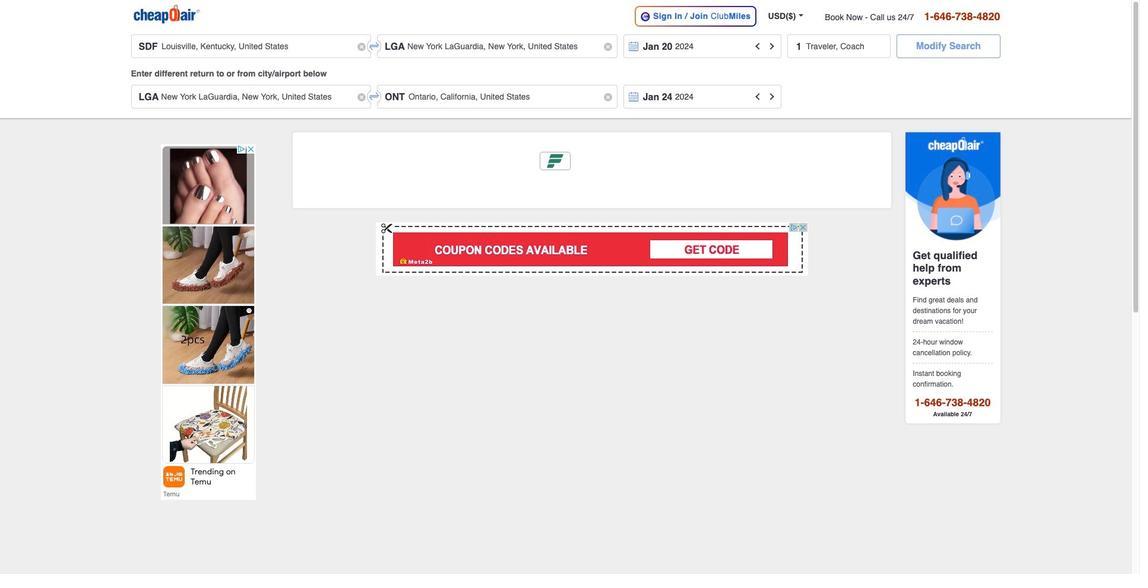 Task type: locate. For each thing, give the bounding box(es) containing it.
Where from? LGA - New York LaGuardia, New York, United States field
[[131, 85, 371, 109]]

Where from? SDF - Louisville, Kentucky, United States field
[[131, 34, 371, 58]]

1 departure date text field from the top
[[623, 34, 781, 58]]

0 vertical spatial departure date text field
[[623, 34, 781, 58]]

Where to? ONT - Ontario, California, United States field
[[377, 85, 617, 109]]

Departure Date text field
[[623, 34, 781, 58], [623, 85, 781, 109]]

None button
[[897, 34, 1000, 58]]

1 horizontal spatial advertisement element
[[376, 223, 808, 276]]

2 departure date text field from the top
[[623, 85, 781, 109]]

Where to? LGA - New York LaGuardia, New York, United States field
[[377, 34, 617, 58]]

clubmilelogo image
[[640, 11, 651, 22]]

advertisement element
[[161, 144, 256, 501], [376, 223, 808, 276]]

1 vertical spatial departure date text field
[[623, 85, 781, 109]]

departure date text field for where to? lga - new york laguardia, new york, united states field
[[623, 34, 781, 58]]



Task type: describe. For each thing, give the bounding box(es) containing it.
traveler element
[[787, 34, 891, 58]]

departure date text field for where to? ont - ontario, california, united states field
[[623, 85, 781, 109]]

Selected 1 traveler with Coach Class field
[[787, 34, 891, 58]]

0 horizontal spatial advertisement element
[[161, 144, 256, 501]]



Task type: vqa. For each thing, say whether or not it's contained in the screenshot.
button
yes



